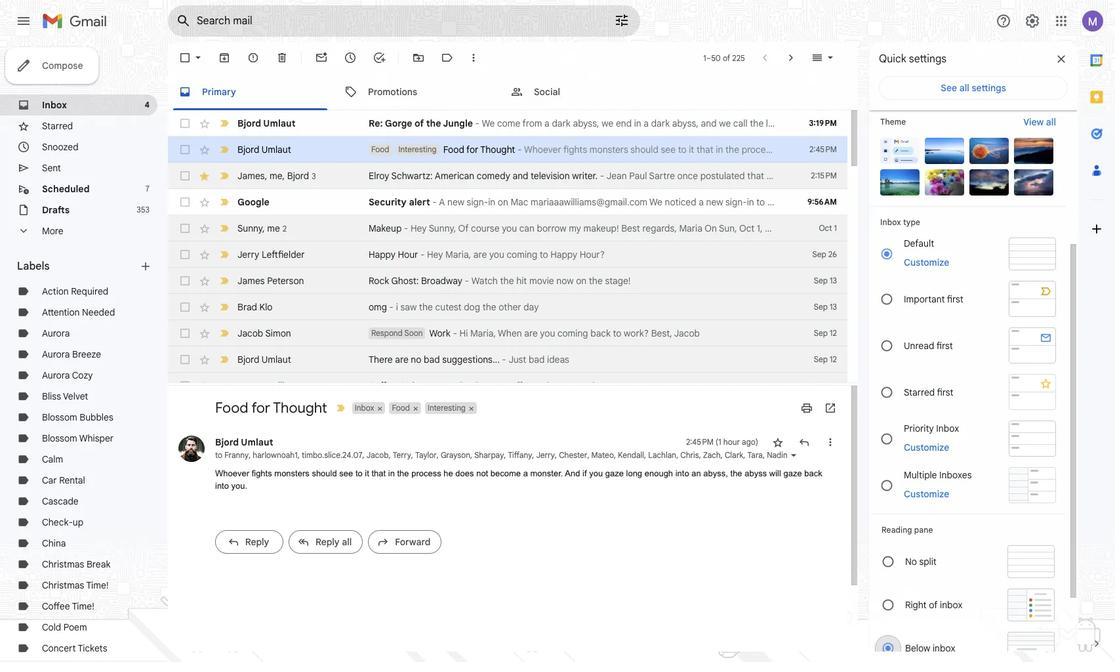 Task type: locate. For each thing, give the bounding box(es) containing it.
2:45 pm (1 hour ago)
[[687, 437, 759, 447]]

1 horizontal spatial are
[[474, 249, 487, 261]]

labels
[[17, 260, 50, 273]]

0 vertical spatial blossom
[[42, 412, 77, 423]]

3 customize button from the top
[[897, 486, 958, 502]]

0 vertical spatial settings
[[910, 53, 947, 66]]

0 vertical spatial james
[[238, 170, 265, 182]]

food down order
[[392, 403, 410, 413]]

0 vertical spatial coffee
[[369, 380, 397, 392]]

food down jeremy miller
[[215, 399, 248, 417]]

thought
[[481, 144, 516, 156], [273, 399, 327, 417]]

0 horizontal spatial 2:45 pm
[[687, 437, 714, 447]]

important according to google magic. switch
[[218, 143, 231, 156], [218, 196, 231, 209], [218, 222, 231, 235], [218, 248, 231, 261], [218, 274, 231, 288], [218, 301, 231, 314], [218, 327, 231, 340], [218, 353, 231, 366], [218, 379, 231, 393], [334, 401, 347, 415]]

2 vertical spatial aurora
[[42, 370, 70, 381]]

0 horizontal spatial coffee
[[42, 601, 70, 612]]

all
[[960, 82, 970, 94], [1047, 116, 1057, 128]]

1 vertical spatial for
[[252, 399, 270, 417]]

umlaut down 'simon'
[[262, 354, 291, 366]]

drafts link
[[42, 204, 70, 216]]

2 12 from the top
[[830, 354, 838, 364]]

inbox left food button
[[355, 403, 375, 413]]

2 vertical spatial customize button
[[897, 486, 958, 502]]

1 vertical spatial back
[[805, 468, 823, 478]]

harlownoah1
[[253, 450, 298, 460]]

2 13 from the top
[[830, 302, 838, 312]]

0 vertical spatial all
[[960, 82, 970, 94]]

default
[[905, 238, 935, 249]]

0 vertical spatial first
[[948, 293, 964, 305]]

2:45 pm down 3:19 pm
[[810, 144, 838, 154]]

1 sep 13 from the top
[[815, 276, 838, 286]]

0 vertical spatial 2:45 pm
[[810, 144, 838, 154]]

aurora down attention
[[42, 328, 70, 339]]

2 vertical spatial you
[[590, 468, 603, 478]]

1 vertical spatial 13
[[830, 302, 838, 312]]

1 vertical spatial sep 13
[[815, 302, 838, 312]]

1 right oct
[[835, 223, 838, 233]]

1 vertical spatial are
[[525, 328, 538, 339]]

353
[[137, 205, 150, 215]]

2:45 pm for 2:45 pm (1 hour ago)
[[687, 437, 714, 447]]

quick settings
[[880, 53, 947, 66]]

0 vertical spatial maria,
[[446, 249, 471, 261]]

customize button for multiple inboxes
[[897, 486, 958, 502]]

schwartz:
[[392, 170, 433, 182]]

to up movie
[[540, 249, 549, 261]]

customize button down multiple
[[897, 486, 958, 502]]

for for food for thought
[[252, 399, 270, 417]]

bad right just
[[529, 354, 545, 366]]

important according to google magic. switch for happy hour
[[218, 248, 231, 261]]

cozy
[[72, 370, 93, 381]]

225
[[733, 53, 746, 63]]

to left work?
[[613, 328, 622, 339]]

james for james , me , bjord 3
[[238, 170, 265, 182]]

to
[[540, 249, 549, 261], [613, 328, 622, 339], [215, 450, 223, 460], [356, 468, 363, 478]]

sep for hey maria, are you coming to happy hour?
[[813, 249, 827, 259]]

into left an
[[676, 468, 690, 478]]

row containing brad klo
[[168, 294, 848, 320]]

1 bad from the left
[[424, 354, 440, 366]]

3 aurora from the top
[[42, 370, 70, 381]]

0 horizontal spatial all
[[960, 82, 970, 94]]

5 row from the top
[[168, 215, 848, 242]]

1 vertical spatial jerry
[[537, 450, 555, 460]]

bjord
[[238, 118, 261, 129], [238, 144, 260, 156], [287, 170, 309, 182], [238, 354, 260, 366], [215, 436, 239, 448]]

first right the important
[[948, 293, 964, 305]]

starred for starred first
[[905, 386, 936, 398]]

None search field
[[168, 5, 641, 37]]

0 vertical spatial are
[[474, 249, 487, 261]]

important mainly because you often read messages with this label. switch
[[218, 169, 231, 182]]

0 horizontal spatial bad
[[424, 354, 440, 366]]

1 horizontal spatial into
[[676, 468, 690, 478]]

labels image
[[441, 51, 454, 64]]

0 vertical spatial aurora
[[42, 328, 70, 339]]

me left 3
[[270, 170, 283, 182]]

jacob up that
[[367, 450, 389, 460]]

coffee order - hey, what is your coffee order? regards, jeremy
[[369, 380, 634, 392]]

2 jeremy from the left
[[604, 380, 634, 392]]

terry
[[393, 450, 411, 460]]

1 customize button from the top
[[897, 255, 958, 270]]

0 vertical spatial jerry
[[238, 249, 259, 261]]

thought up comedy
[[481, 144, 516, 156]]

1 horizontal spatial jacob
[[367, 450, 389, 460]]

1 vertical spatial thought
[[273, 399, 327, 417]]

add to tasks image
[[373, 51, 386, 64]]

row down just
[[168, 373, 848, 399]]

become
[[491, 468, 521, 478]]

monsters
[[275, 468, 310, 478]]

jacob right best,
[[675, 328, 700, 339]]

inbox left type
[[881, 217, 902, 227]]

row containing james peterson
[[168, 268, 848, 294]]

you up ideas
[[540, 328, 556, 339]]

interesting inside button
[[428, 403, 466, 413]]

starred for starred 'link'
[[42, 120, 73, 132]]

sep 13
[[815, 276, 838, 286], [815, 302, 838, 312]]

1 horizontal spatial settings
[[972, 82, 1007, 94]]

2 james from the top
[[238, 275, 265, 287]]

james up brad
[[238, 275, 265, 287]]

you inside "whoever fights monsters should see to it that in the process he does not become a monster. and if you gaze long enough into an abyss, the abyss will gaze back into you."
[[590, 468, 603, 478]]

0 horizontal spatial settings
[[910, 53, 947, 66]]

sep 13 for omg - i saw the cutest dog the other day
[[815, 302, 838, 312]]

jeremy up food for thought
[[238, 380, 268, 392]]

11 row from the top
[[168, 373, 848, 399]]

jerry leftfielder
[[238, 249, 305, 261]]

ghost:
[[392, 275, 419, 287]]

bliss
[[42, 391, 61, 402]]

1 vertical spatial all
[[1047, 116, 1057, 128]]

not
[[477, 468, 489, 478]]

2 sep 13 from the top
[[815, 302, 838, 312]]

bjord umlaut up james , me , bjord 3
[[238, 144, 291, 156]]

blossom for blossom whisper
[[42, 433, 77, 444]]

sep for i saw the cutest dog the other day
[[815, 302, 828, 312]]

of right gorge
[[415, 118, 424, 129]]

1 blossom from the top
[[42, 412, 77, 423]]

back left work?
[[591, 328, 611, 339]]

jerry up monster.
[[537, 450, 555, 460]]

2 row from the top
[[168, 137, 848, 163]]

action
[[42, 286, 69, 297]]

0 vertical spatial 1
[[704, 53, 707, 63]]

0 vertical spatial sep 13
[[815, 276, 838, 286]]

inbox button
[[352, 402, 376, 414]]

0 vertical spatial starred
[[42, 120, 73, 132]]

are up watch
[[474, 249, 487, 261]]

aurora for aurora breeze
[[42, 349, 70, 360]]

bjord up the franny
[[215, 436, 239, 448]]

0 horizontal spatial tab list
[[168, 74, 859, 110]]

1 vertical spatial 2:45 pm
[[687, 437, 714, 447]]

bad right no
[[424, 354, 440, 366]]

0 horizontal spatial of
[[415, 118, 424, 129]]

2 customize from the top
[[905, 441, 950, 453]]

3 customize from the top
[[905, 488, 950, 500]]

2 sep 12 from the top
[[815, 354, 838, 364]]

1 james from the top
[[238, 170, 265, 182]]

sent
[[42, 162, 61, 174]]

gaze right 'will' on the right
[[784, 468, 803, 478]]

row containing jacob simon
[[168, 320, 848, 347]]

1 left 50 on the right
[[704, 53, 707, 63]]

inbox right right
[[941, 599, 963, 611]]

1 horizontal spatial coffee
[[369, 380, 397, 392]]

all for see
[[960, 82, 970, 94]]

to left it
[[356, 468, 363, 478]]

7 row from the top
[[168, 268, 848, 294]]

2 customize button from the top
[[897, 439, 958, 455]]

4
[[145, 100, 150, 110]]

1 horizontal spatial 2:45 pm
[[810, 144, 838, 154]]

important first
[[905, 293, 964, 305]]

settings right see
[[972, 82, 1007, 94]]

priority
[[905, 422, 935, 434]]

a
[[524, 468, 528, 478]]

coming up hit
[[507, 249, 538, 261]]

1 vertical spatial christmas
[[42, 580, 84, 591]]

the right dog
[[483, 301, 497, 313]]

you up rock ghost: broadway - watch the hit movie now on the stage!
[[490, 249, 505, 261]]

customize down multiple
[[905, 488, 950, 500]]

inbox right below
[[933, 643, 956, 654]]

alert
[[409, 196, 430, 208]]

1 horizontal spatial back
[[805, 468, 823, 478]]

umlaut for 2nd row from the bottom of the food for thought main content
[[262, 354, 291, 366]]

tab list containing primary
[[168, 74, 859, 110]]

row down the and in the top of the page
[[168, 189, 848, 215]]

archive image
[[218, 51, 231, 64]]

james
[[238, 170, 265, 182], [238, 275, 265, 287]]

0 vertical spatial thought
[[481, 144, 516, 156]]

jeremy miller
[[238, 380, 293, 392]]

1 horizontal spatial bad
[[529, 354, 545, 366]]

order
[[399, 380, 423, 392]]

9 row from the top
[[168, 320, 848, 347]]

1 12 from the top
[[830, 328, 838, 338]]

more image
[[467, 51, 481, 64]]

2 christmas from the top
[[42, 580, 84, 591]]

- left hi
[[453, 328, 457, 339]]

0 horizontal spatial jerry
[[238, 249, 259, 261]]

blossom up calm link
[[42, 433, 77, 444]]

0 horizontal spatial back
[[591, 328, 611, 339]]

50
[[712, 53, 721, 63]]

2 vertical spatial of
[[930, 599, 938, 611]]

sep
[[813, 249, 827, 259], [815, 276, 828, 286], [815, 302, 828, 312], [815, 328, 828, 338], [815, 354, 828, 364], [816, 381, 830, 391]]

- left just
[[502, 354, 507, 366]]

interesting down re: gorge of the jungle -
[[399, 144, 437, 154]]

1 vertical spatial 1
[[835, 223, 838, 233]]

compose button
[[5, 47, 99, 84]]

see
[[340, 468, 353, 478]]

thought down miller on the left
[[273, 399, 327, 417]]

starred inside labels navigation
[[42, 120, 73, 132]]

1 vertical spatial maria,
[[471, 328, 496, 339]]

christmas up coffee time! link
[[42, 580, 84, 591]]

0 horizontal spatial starred
[[42, 120, 73, 132]]

theme element
[[881, 116, 907, 129]]

customize down 'default' at the right
[[905, 257, 950, 268]]

happy left hour
[[369, 249, 396, 261]]

umlaut up james , me , bjord 3
[[262, 144, 291, 156]]

- right writer.
[[601, 170, 605, 182]]

0 vertical spatial for
[[467, 144, 479, 156]]

jacob down brad
[[238, 328, 263, 339]]

customize for multiple inboxes
[[905, 488, 950, 500]]

2:15 pm
[[812, 171, 838, 181]]

move to image
[[412, 51, 425, 64]]

1 vertical spatial of
[[415, 118, 424, 129]]

row up food for thought -
[[168, 110, 848, 137]]

for for food for thought -
[[467, 144, 479, 156]]

reading pane element
[[882, 525, 1056, 535]]

christmas down china
[[42, 559, 84, 570]]

coffee for coffee time!
[[42, 601, 70, 612]]

velvet
[[63, 391, 88, 402]]

time! down break
[[86, 580, 109, 591]]

1 vertical spatial aurora
[[42, 349, 70, 360]]

0 vertical spatial customize button
[[897, 255, 958, 270]]

back
[[591, 328, 611, 339], [805, 468, 823, 478]]

aurora up the "bliss"
[[42, 370, 70, 381]]

settings inside see all settings button
[[972, 82, 1007, 94]]

gaze left long
[[606, 468, 624, 478]]

are right when
[[525, 328, 538, 339]]

me
[[270, 170, 283, 182], [267, 222, 280, 234]]

1 row from the top
[[168, 110, 848, 137]]

sep 13 for rock ghost: broadway - watch the hit movie now on the stage!
[[815, 276, 838, 286]]

stage!
[[605, 275, 631, 287]]

back right 'will' on the right
[[805, 468, 823, 478]]

1 horizontal spatial of
[[723, 53, 731, 63]]

car rental link
[[42, 475, 85, 486]]

customize
[[905, 257, 950, 268], [905, 441, 950, 453], [905, 488, 950, 500]]

1 horizontal spatial you
[[540, 328, 556, 339]]

0 vertical spatial you
[[490, 249, 505, 261]]

christmas break link
[[42, 559, 111, 570]]

tab list
[[1079, 42, 1116, 615], [168, 74, 859, 110]]

4 row from the top
[[168, 189, 848, 215]]

inbox
[[42, 99, 67, 111], [881, 217, 902, 227], [355, 403, 375, 413], [937, 422, 960, 434]]

1 customize from the top
[[905, 257, 950, 268]]

important according to google magic. switch for there are no bad suggestions...
[[218, 353, 231, 366]]

inbox inside labels navigation
[[42, 99, 67, 111]]

coffee inside food for thought main content
[[369, 380, 397, 392]]

row up the and in the top of the page
[[168, 137, 848, 163]]

all right the view in the right top of the page
[[1047, 116, 1057, 128]]

0 horizontal spatial thought
[[273, 399, 327, 417]]

interesting down hey,
[[428, 403, 466, 413]]

bliss velvet link
[[42, 391, 88, 402]]

1 13 from the top
[[830, 276, 838, 286]]

0 vertical spatial customize
[[905, 257, 950, 268]]

2 blossom from the top
[[42, 433, 77, 444]]

security alert -
[[369, 196, 439, 208]]

inbox for inbox type
[[881, 217, 902, 227]]

row down other
[[168, 320, 848, 347]]

coffee
[[369, 380, 397, 392], [42, 601, 70, 612]]

food down 're:'
[[372, 144, 390, 154]]

check-
[[42, 517, 73, 528]]

row up other
[[168, 268, 848, 294]]

customize for default
[[905, 257, 950, 268]]

christmas for christmas time!
[[42, 580, 84, 591]]

0 vertical spatial sep 12
[[815, 328, 838, 338]]

1 christmas from the top
[[42, 559, 84, 570]]

0 vertical spatial me
[[270, 170, 283, 182]]

there are no bad suggestions... - just bad ideas
[[369, 354, 570, 366]]

below
[[906, 643, 931, 654]]

starred up priority on the bottom right
[[905, 386, 936, 398]]

1 vertical spatial blossom
[[42, 433, 77, 444]]

settings image
[[1025, 13, 1041, 29]]

all right see
[[960, 82, 970, 94]]

aurora for aurora cozy
[[42, 370, 70, 381]]

quick
[[880, 53, 907, 66]]

2:45 pm inside cell
[[687, 437, 714, 447]]

for down the jungle at the left of page
[[467, 144, 479, 156]]

social
[[534, 86, 561, 97]]

american
[[435, 170, 475, 182]]

aurora
[[42, 328, 70, 339], [42, 349, 70, 360], [42, 370, 70, 381]]

row up when
[[168, 294, 848, 320]]

1 vertical spatial interesting
[[428, 403, 466, 413]]

8 row from the top
[[168, 294, 848, 320]]

christmas break
[[42, 559, 111, 570]]

row
[[168, 110, 848, 137], [168, 137, 848, 163], [168, 163, 848, 189], [168, 189, 848, 215], [168, 215, 848, 242], [168, 242, 848, 268], [168, 268, 848, 294], [168, 294, 848, 320], [168, 320, 848, 347], [168, 347, 848, 373], [168, 373, 848, 399]]

0 horizontal spatial for
[[252, 399, 270, 417]]

inbox up starred 'link'
[[42, 99, 67, 111]]

primary tab
[[168, 74, 333, 110]]

1 horizontal spatial thought
[[481, 144, 516, 156]]

kendall
[[618, 450, 645, 460]]

hour?
[[580, 249, 605, 261]]

coming
[[507, 249, 538, 261], [558, 328, 589, 339]]

gaze
[[606, 468, 624, 478], [784, 468, 803, 478]]

are left no
[[395, 354, 409, 366]]

jerry down sunny
[[238, 249, 259, 261]]

13
[[830, 276, 838, 286], [830, 302, 838, 312]]

action required
[[42, 286, 108, 297]]

tab list inside food for thought main content
[[168, 74, 859, 110]]

2 vertical spatial are
[[395, 354, 409, 366]]

2 aurora from the top
[[42, 349, 70, 360]]

0 horizontal spatial you
[[490, 249, 505, 261]]

happy up now
[[551, 249, 578, 261]]

oct 1
[[820, 223, 838, 233]]

bjord up james , me , bjord 3
[[238, 144, 260, 156]]

1 vertical spatial customize button
[[897, 439, 958, 455]]

0 vertical spatial of
[[723, 53, 731, 63]]

0 horizontal spatial happy
[[369, 249, 396, 261]]

unread first
[[905, 340, 954, 352]]

me left the 2
[[267, 222, 280, 234]]

inbox inside button
[[355, 403, 375, 413]]

other
[[499, 301, 522, 313]]

coffee inside labels navigation
[[42, 601, 70, 612]]

0 vertical spatial 13
[[830, 276, 838, 286]]

1 vertical spatial starred
[[905, 386, 936, 398]]

sep 26
[[813, 249, 838, 259]]

of right 50 on the right
[[723, 53, 731, 63]]

umlaut
[[263, 118, 296, 129], [262, 144, 291, 156], [262, 354, 291, 366], [241, 436, 273, 448]]

what
[[452, 380, 474, 392]]

china link
[[42, 538, 66, 549]]

me for ,
[[270, 170, 283, 182]]

0 horizontal spatial coming
[[507, 249, 538, 261]]

3 row from the top
[[168, 163, 848, 189]]

customize button down priority inbox
[[897, 439, 958, 455]]

umlaut down primary tab
[[263, 118, 296, 129]]

1 horizontal spatial for
[[467, 144, 479, 156]]

-
[[476, 118, 480, 129], [518, 144, 522, 156], [601, 170, 605, 182], [433, 196, 437, 208], [404, 223, 409, 234], [421, 249, 425, 261], [465, 275, 469, 287], [390, 301, 394, 313], [453, 328, 457, 339], [502, 354, 507, 366], [426, 380, 430, 392]]

0 vertical spatial christmas
[[42, 559, 84, 570]]

1 sep 12 from the top
[[815, 328, 838, 338]]

1 vertical spatial me
[[267, 222, 280, 234]]

1 horizontal spatial coming
[[558, 328, 589, 339]]

hour
[[724, 437, 740, 447]]

2:45 pm up chris
[[687, 437, 714, 447]]

into down the whoever
[[215, 481, 229, 491]]

1 horizontal spatial jeremy
[[604, 380, 634, 392]]

first
[[948, 293, 964, 305], [937, 340, 954, 352], [938, 386, 954, 398]]

and
[[513, 170, 529, 182]]

important according to google magic. switch for makeup
[[218, 222, 231, 235]]

1 aurora from the top
[[42, 328, 70, 339]]

1 vertical spatial james
[[238, 275, 265, 287]]

0 horizontal spatial jeremy
[[238, 380, 268, 392]]

first up priority inbox
[[938, 386, 954, 398]]

gmail image
[[42, 8, 114, 34]]

6 row from the top
[[168, 242, 848, 268]]

settings
[[910, 53, 947, 66], [972, 82, 1007, 94]]

1 vertical spatial into
[[215, 481, 229, 491]]

see all settings
[[942, 82, 1007, 94]]

9:56 am
[[808, 197, 838, 207]]

0 horizontal spatial are
[[395, 354, 409, 366]]

0 vertical spatial coming
[[507, 249, 538, 261]]

1 vertical spatial customize
[[905, 441, 950, 453]]

important according to google magic. switch for omg
[[218, 301, 231, 314]]

bjord umlaut
[[238, 118, 296, 129], [238, 144, 291, 156], [238, 354, 291, 366], [215, 436, 273, 448]]

you right if
[[590, 468, 603, 478]]

omg - i saw the cutest dog the other day
[[369, 301, 539, 313]]

1 horizontal spatial gaze
[[784, 468, 803, 478]]

1 horizontal spatial starred
[[905, 386, 936, 398]]

2 vertical spatial first
[[938, 386, 954, 398]]

None checkbox
[[179, 51, 192, 64], [179, 117, 192, 130], [179, 51, 192, 64], [179, 117, 192, 130]]

row down food for thought -
[[168, 163, 848, 189]]

0 horizontal spatial gaze
[[606, 468, 624, 478]]

1 vertical spatial settings
[[972, 82, 1007, 94]]

row containing james
[[168, 163, 848, 189]]



Task type: vqa. For each thing, say whether or not it's contained in the screenshot.


Task type: describe. For each thing, give the bounding box(es) containing it.
taylor
[[416, 450, 437, 460]]

bjord down jacob simon
[[238, 354, 260, 366]]

enough
[[645, 468, 674, 478]]

see all settings button
[[880, 76, 1069, 100]]

- right the jungle at the left of page
[[476, 118, 480, 129]]

the left hit
[[501, 275, 514, 287]]

labels heading
[[17, 260, 139, 273]]

car
[[42, 475, 57, 486]]

umlaut for 10th row from the bottom of the food for thought main content
[[262, 144, 291, 156]]

first for unread first
[[937, 340, 954, 352]]

the left the jungle at the left of page
[[426, 118, 442, 129]]

thought for food for thought
[[273, 399, 327, 417]]

split
[[920, 556, 937, 568]]

1 50 of 225
[[704, 53, 746, 63]]

umlaut up harlownoah1
[[241, 436, 273, 448]]

row containing jerry leftfielder
[[168, 242, 848, 268]]

food for thought
[[215, 399, 327, 417]]

will
[[770, 468, 782, 478]]

blossom bubbles
[[42, 412, 113, 423]]

10 row from the top
[[168, 347, 848, 373]]

1 vertical spatial you
[[540, 328, 556, 339]]

blossom for blossom bubbles
[[42, 412, 77, 423]]

0 horizontal spatial 1
[[704, 53, 707, 63]]

hey,
[[432, 380, 450, 392]]

clark
[[725, 450, 744, 460]]

starred link
[[42, 120, 73, 132]]

reading
[[882, 525, 913, 535]]

food up the american
[[444, 144, 465, 156]]

bjord umlaut down primary tab
[[238, 118, 296, 129]]

happy hour - hey maria, are you coming to happy hour?
[[369, 249, 605, 261]]

the right "saw"
[[419, 301, 433, 313]]

rock
[[369, 275, 389, 287]]

gorge
[[385, 118, 413, 129]]

to franny , harlownoah1 , timbo.slice.24.07 , jacob , terry , taylor , grayson , sharpay , tiffany , jerry , chester , mateo , kendall , lachlan , chris , zach , clark , tara , nadine ,
[[215, 450, 797, 460]]

main menu image
[[16, 13, 32, 29]]

timbo.slice.24.07
[[302, 450, 363, 460]]

me for 2
[[267, 222, 280, 234]]

check-up
[[42, 517, 84, 528]]

aurora breeze
[[42, 349, 101, 360]]

coffee time! link
[[42, 601, 94, 612]]

inbox for inbox link
[[42, 99, 67, 111]]

row containing jeremy miller
[[168, 373, 848, 399]]

of for 225
[[723, 53, 731, 63]]

customize button for priority inbox
[[897, 439, 958, 455]]

customize for priority inbox
[[905, 441, 950, 453]]

quick settings element
[[880, 53, 947, 76]]

food for thought main content
[[168, 42, 1116, 662]]

brad
[[238, 301, 257, 313]]

support image
[[996, 13, 1012, 29]]

food inside button
[[392, 403, 410, 413]]

1 horizontal spatial jerry
[[537, 450, 555, 460]]

aurora for aurora link
[[42, 328, 70, 339]]

Not starred checkbox
[[772, 436, 785, 449]]

now
[[557, 275, 574, 287]]

blossom whisper link
[[42, 433, 114, 444]]

0 horizontal spatial jacob
[[238, 328, 263, 339]]

snoozed
[[42, 141, 79, 153]]

important according to google magic. switch for coffee order
[[218, 379, 231, 393]]

2:45 pm (1 hour ago) cell
[[687, 436, 759, 449]]

right
[[906, 599, 927, 611]]

jacob simon
[[238, 328, 291, 339]]

coffee for coffee order - hey, what is your coffee order? regards, jeremy
[[369, 380, 397, 392]]

zach
[[704, 450, 721, 460]]

aurora link
[[42, 328, 70, 339]]

soon
[[405, 328, 423, 338]]

leftfielder
[[262, 249, 305, 261]]

james for james peterson
[[238, 275, 265, 287]]

all for view
[[1047, 116, 1057, 128]]

- left hey,
[[426, 380, 430, 392]]

0 vertical spatial into
[[676, 468, 690, 478]]

christmas for christmas break
[[42, 559, 84, 570]]

rental
[[59, 475, 85, 486]]

more button
[[0, 221, 158, 242]]

0 vertical spatial inbox
[[941, 599, 963, 611]]

jungle
[[443, 118, 473, 129]]

1 happy from the left
[[369, 249, 396, 261]]

scheduled link
[[42, 183, 90, 195]]

Search mail text field
[[197, 14, 578, 28]]

bjord down primary tab
[[238, 118, 261, 129]]

row containing google
[[168, 189, 848, 215]]

older image
[[785, 51, 798, 64]]

social tab
[[500, 74, 666, 110]]

sunny , me 2
[[238, 222, 287, 234]]

james peterson
[[238, 275, 304, 287]]

right of inbox
[[906, 599, 963, 611]]

hey
[[427, 249, 443, 261]]

important according to google magic. switch for rock ghost: broadway
[[218, 274, 231, 288]]

poem
[[64, 622, 87, 633]]

back inside "whoever fights monsters should see to it that in the process he does not become a monster. and if you gaze long enough into an abyss, the abyss will gaze back into you."
[[805, 468, 823, 478]]

search mail image
[[172, 9, 196, 33]]

inbox for inbox button
[[355, 403, 375, 413]]

food button
[[390, 402, 412, 414]]

the right in
[[397, 468, 409, 478]]

best,
[[652, 328, 673, 339]]

0 vertical spatial back
[[591, 328, 611, 339]]

of for the
[[415, 118, 424, 129]]

bjord umlaut down jacob simon
[[238, 354, 291, 366]]

thought for food for thought -
[[481, 144, 516, 156]]

interesting button
[[425, 402, 467, 414]]

2 horizontal spatial are
[[525, 328, 538, 339]]

- up the and in the top of the page
[[518, 144, 522, 156]]

bjord left 3
[[287, 170, 309, 182]]

work?
[[624, 328, 649, 339]]

to inside "whoever fights monsters should see to it that in the process he does not become a monster. and if you gaze long enough into an abyss, the abyss will gaze back into you."
[[356, 468, 363, 478]]

peterson
[[267, 275, 304, 287]]

customize button for default
[[897, 255, 958, 270]]

cutest
[[436, 301, 462, 313]]

sep 12 for bjord umlaut
[[815, 354, 838, 364]]

attention
[[42, 307, 80, 318]]

sep for watch the hit movie now on the stage!
[[815, 276, 828, 286]]

bjord umlaut up the franny
[[215, 436, 273, 448]]

- right alert on the left of page
[[433, 196, 437, 208]]

tickets
[[78, 643, 107, 654]]

first for starred first
[[938, 386, 954, 398]]

0 vertical spatial interesting
[[399, 144, 437, 154]]

12 for bjord umlaut
[[830, 354, 838, 364]]

view all button
[[1016, 114, 1065, 130]]

break
[[87, 559, 111, 570]]

1 vertical spatial coming
[[558, 328, 589, 339]]

sep 11
[[816, 381, 838, 391]]

important
[[905, 293, 946, 305]]

settings inside quick settings element
[[910, 53, 947, 66]]

promotions tab
[[334, 74, 500, 110]]

row containing sunny
[[168, 215, 848, 242]]

11
[[832, 381, 838, 391]]

13 for omg - i saw the cutest dog the other day
[[830, 302, 838, 312]]

sep 12 for jacob simon
[[815, 328, 838, 338]]

2 horizontal spatial jacob
[[675, 328, 700, 339]]

sep for just bad ideas
[[815, 354, 828, 364]]

simon
[[265, 328, 291, 339]]

in
[[388, 468, 395, 478]]

time! for coffee time!
[[72, 601, 94, 612]]

an
[[692, 468, 702, 478]]

primary
[[202, 86, 236, 97]]

concert tickets link
[[42, 643, 107, 654]]

inbox right priority on the bottom right
[[937, 422, 960, 434]]

cold
[[42, 622, 61, 633]]

time! for christmas time!
[[86, 580, 109, 591]]

hit
[[517, 275, 527, 287]]

2 horizontal spatial of
[[930, 599, 938, 611]]

2:45 pm for 2:45 pm
[[810, 144, 838, 154]]

show details image
[[790, 451, 798, 459]]

1 jeremy from the left
[[238, 380, 268, 392]]

unread
[[905, 340, 935, 352]]

12 for jacob simon
[[830, 328, 838, 338]]

makeup -
[[369, 223, 411, 234]]

advanced search options image
[[609, 7, 635, 33]]

miller
[[271, 380, 293, 392]]

inboxes
[[940, 469, 973, 481]]

suggestions...
[[443, 354, 500, 366]]

google
[[238, 196, 270, 208]]

- right makeup
[[404, 223, 409, 234]]

snooze image
[[344, 51, 357, 64]]

1 horizontal spatial tab list
[[1079, 42, 1116, 615]]

makeup
[[369, 223, 402, 234]]

theme
[[881, 117, 907, 127]]

- left i
[[390, 301, 394, 313]]

does
[[456, 468, 474, 478]]

labels navigation
[[0, 42, 168, 662]]

food for thought -
[[444, 144, 525, 156]]

13 for rock ghost: broadway - watch the hit movie now on the stage!
[[830, 276, 838, 286]]

coffee
[[506, 380, 533, 392]]

1 gaze from the left
[[606, 468, 624, 478]]

delete image
[[276, 51, 289, 64]]

attention needed link
[[42, 307, 115, 318]]

christmas time!
[[42, 580, 109, 591]]

should
[[312, 468, 337, 478]]

long
[[627, 468, 643, 478]]

on
[[576, 275, 587, 287]]

2 happy from the left
[[551, 249, 578, 261]]

important according to google magic. switch for security alert
[[218, 196, 231, 209]]

the right on
[[589, 275, 603, 287]]

inbox type element
[[881, 217, 1057, 227]]

2 bad from the left
[[529, 354, 545, 366]]

report spam image
[[247, 51, 260, 64]]

- left the hey
[[421, 249, 425, 261]]

not starred image
[[772, 436, 785, 449]]

umlaut for 11th row from the bottom
[[263, 118, 296, 129]]

nadine
[[767, 450, 793, 460]]

starred first
[[905, 386, 954, 398]]

2 gaze from the left
[[784, 468, 803, 478]]

- left watch
[[465, 275, 469, 287]]

first for important first
[[948, 293, 964, 305]]

toggle split pane mode image
[[811, 51, 824, 64]]

the down clark
[[731, 468, 743, 478]]

christmas time! link
[[42, 580, 109, 591]]

1 vertical spatial inbox
[[933, 643, 956, 654]]

concert
[[42, 643, 76, 654]]

abyss,
[[704, 468, 729, 478]]

view
[[1024, 116, 1045, 128]]

action required link
[[42, 286, 108, 297]]

to left the franny
[[215, 450, 223, 460]]



